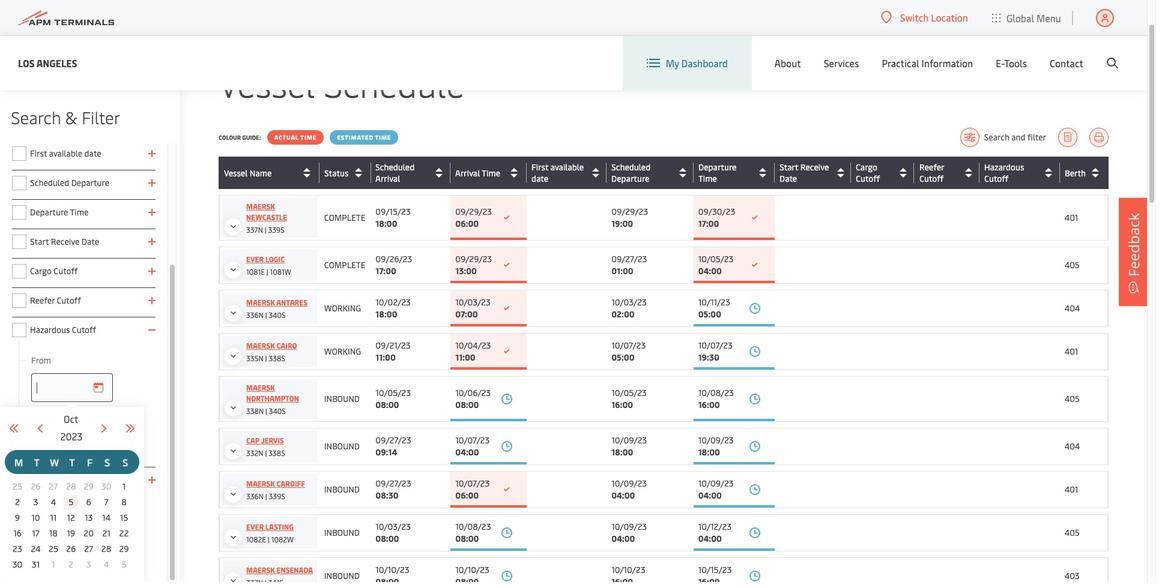 Task type: describe. For each thing, give the bounding box(es) containing it.
search & filter
[[11, 106, 120, 129]]

0 horizontal spatial 29 link
[[81, 480, 96, 494]]

10/04/23
[[455, 340, 491, 351]]

m
[[14, 456, 23, 469]]

1 t from the left
[[34, 456, 39, 469]]

10/06/23
[[455, 387, 491, 399]]

21 link
[[99, 527, 114, 541]]

12
[[67, 512, 75, 524]]

10/09/23 for 10/09/23 04:00
[[611, 478, 647, 489]]

12 link
[[64, 511, 78, 525]]

feedback
[[1124, 213, 1143, 277]]

| for 09/27/23 09:14
[[265, 449, 267, 458]]

08:30
[[376, 490, 399, 501]]

401 for 10/09/23
[[1065, 484, 1078, 495]]

contact button
[[1050, 36, 1083, 90]]

10/07/23 19:30
[[698, 340, 733, 363]]

09/21/23
[[376, 340, 411, 351]]

location
[[931, 11, 968, 24]]

0 vertical spatial 3
[[33, 497, 38, 508]]

1 horizontal spatial 28 link
[[99, 542, 114, 557]]

19:30
[[698, 352, 719, 363]]

0 horizontal spatial 28
[[66, 481, 76, 492]]

405 for 10/05/23
[[1065, 259, 1080, 271]]

cardiff
[[277, 479, 305, 489]]

11:00 for 10/04/23 11:00
[[455, 352, 475, 363]]

1 vertical spatial 25 link
[[46, 542, 61, 557]]

1 vertical spatial 29
[[119, 543, 129, 555]]

10/03/23 02:00
[[611, 297, 647, 320]]

0 vertical spatial 30 link
[[99, 480, 114, 494]]

hazardous cutoff for 2nd start receive date button from the right
[[984, 162, 1024, 184]]

09/15/23 18:00
[[376, 206, 411, 229]]

10/03/23 for 02:00
[[611, 297, 647, 308]]

404 for 10/09/23
[[1065, 441, 1080, 452]]

1 horizontal spatial 25
[[49, 543, 58, 555]]

10/03/23 08:00
[[376, 521, 411, 545]]

0 horizontal spatial 5 link
[[64, 495, 78, 510]]

1 horizontal spatial 1 link
[[117, 480, 131, 494]]

estimated
[[337, 133, 373, 142]]

17 link
[[28, 527, 43, 541]]

1 for 1 link to the right
[[122, 481, 126, 492]]

336n for working
[[246, 310, 264, 320]]

07:00
[[455, 309, 478, 320]]

departure time button for 2nd start receive date button from the right
[[698, 162, 772, 184]]

1 horizontal spatial 5 link
[[117, 558, 131, 572]]

10/05/23 04:00
[[698, 253, 734, 277]]

26 for bottommost 26 link
[[66, 543, 76, 555]]

24 link
[[28, 542, 43, 557]]

30 for the leftmost 30 link
[[12, 559, 22, 571]]

maersk inside button
[[246, 566, 275, 575]]

10/05/23 08:00
[[376, 387, 411, 411]]

0 vertical spatial 29
[[84, 481, 94, 492]]

339s for complete
[[268, 225, 285, 235]]

340s for working
[[269, 310, 286, 320]]

search and filter button
[[960, 128, 1046, 147]]

working for 11:00
[[324, 346, 361, 357]]

1081w
[[270, 267, 291, 277]]

From text field
[[31, 374, 113, 402]]

2 10/10/23 from the left
[[455, 565, 489, 576]]

available for vessel name button corresponding to 2nd start receive date button from the right
[[551, 162, 584, 173]]

maersk newcastle 337n | 339s
[[246, 202, 287, 235]]

09/30/23
[[698, 206, 735, 217]]

cap jervis 332n | 338s
[[246, 436, 285, 458]]

22 link
[[117, 527, 131, 541]]

0 vertical spatial 26 link
[[28, 480, 43, 494]]

cairo
[[277, 341, 297, 351]]

09:14
[[376, 447, 397, 458]]

10/08/23 16:00
[[698, 387, 734, 411]]

18
[[49, 528, 58, 539]]

1 horizontal spatial 3 link
[[81, 558, 96, 572]]

scheduled departure for departure time button related to 1st start receive date button from the right's the 'scheduled departure' 'button'
[[611, 162, 651, 184]]

1 horizontal spatial los angeles link
[[219, 22, 263, 33]]

17
[[32, 528, 39, 539]]

practical information button
[[882, 36, 973, 90]]

16
[[13, 528, 22, 539]]

feedback button
[[1119, 198, 1149, 306]]

18:00 inside 09/15/23 18:00
[[376, 218, 397, 229]]

scheduled arrival button for vessel name button corresponding to 2nd start receive date button from the right
[[376, 162, 448, 184]]

08:00 for 10/06/23 08:00
[[455, 399, 479, 411]]

10/02/23
[[376, 297, 411, 308]]

0 horizontal spatial 2 link
[[10, 495, 25, 510]]

31
[[32, 559, 40, 571]]

2 t from the left
[[69, 456, 75, 469]]

ever for complete
[[246, 255, 264, 264]]

339s for inbound
[[269, 492, 285, 501]]

guide:
[[242, 133, 261, 142]]

6 link
[[81, 495, 96, 510]]

reefer cutoff button for hazardous cutoff button related to 2nd start receive date button from the right
[[919, 162, 976, 184]]

403
[[1065, 571, 1080, 582]]

18:00 inside 10/02/23 18:00
[[376, 309, 397, 320]]

search and filter
[[984, 132, 1046, 143]]

338s for working
[[269, 354, 285, 363]]

10/05/23 16:00
[[611, 387, 647, 411]]

los angeles > vessel schedule
[[219, 22, 335, 33]]

14
[[102, 512, 111, 524]]

1 vertical spatial los angeles link
[[18, 56, 77, 71]]

colour
[[219, 133, 241, 142]]

10/11/23 05:00
[[698, 297, 730, 320]]

8
[[121, 497, 127, 508]]

1 horizontal spatial 29 link
[[117, 542, 131, 557]]

complete for 18:00
[[324, 212, 365, 223]]

vessel name button for 1st start receive date button from the right
[[224, 163, 316, 183]]

status button for vessel name button corresponding to 2nd start receive date button from the right
[[324, 163, 368, 183]]

10/07/23 for 04:00
[[455, 435, 490, 446]]

menu
[[1036, 11, 1061, 24]]

scheduled for scheduled arrival button related to vessel name button associated with 1st start receive date button from the right
[[375, 162, 415, 173]]

23 link
[[10, 542, 25, 557]]

hazardous cutoff button for 2nd start receive date button from the right
[[984, 162, 1057, 184]]

scheduled departure button for departure time button related to 2nd start receive date button from the right
[[611, 162, 690, 184]]

start for 2nd start receive date button from the right
[[779, 162, 798, 173]]

31 link
[[28, 558, 43, 572]]

10/11/23
[[698, 297, 730, 308]]

los for los angeles > vessel schedule
[[219, 22, 232, 33]]

departure time for departure time button related to 2nd start receive date button from the right
[[698, 162, 736, 184]]

global menu
[[1006, 11, 1061, 24]]

24
[[31, 543, 41, 555]]

about
[[775, 56, 801, 70]]

maersk for 10/05/23
[[246, 383, 275, 393]]

1 vertical spatial 26 link
[[64, 542, 78, 557]]

time for actual time
[[300, 133, 317, 142]]

10/03/23 07:00
[[455, 297, 491, 320]]

time for estimated time
[[375, 133, 391, 142]]

switch location
[[900, 11, 968, 24]]

09/29/23 06:00
[[455, 206, 492, 229]]

search for search & filter
[[11, 106, 61, 129]]

0 vertical spatial 27 link
[[46, 480, 61, 494]]

first available date button for the 'scheduled departure' 'button' associated with departure time button related to 2nd start receive date button from the right
[[532, 162, 604, 184]]

01:00
[[611, 265, 633, 277]]

16:00 for 10/05/23 16:00
[[611, 399, 633, 411]]

10/07/23 04:00
[[455, 435, 490, 458]]

10/05/23 for 16:00
[[611, 387, 647, 399]]

ever for inbound
[[246, 522, 264, 532]]

maersk ensenada button
[[225, 565, 313, 583]]

10/07/23 05:00
[[611, 340, 646, 363]]

my dashboard
[[666, 56, 728, 70]]

09/27/23 for 08:30
[[376, 478, 411, 489]]

lasting
[[265, 522, 294, 532]]

start for 1st start receive date button from the right
[[779, 162, 798, 173]]

global
[[1006, 11, 1034, 24]]

10 link
[[28, 511, 43, 525]]

newcastle
[[246, 213, 287, 222]]

4 for 4 link to the right
[[104, 559, 109, 571]]

26 for the topmost 26 link
[[31, 481, 41, 492]]

inbound for 10/03/23 08:00
[[324, 527, 360, 539]]

cargo cutoff for 1st start receive date button from the right
[[856, 162, 880, 184]]

10/07/23 for 19:30
[[698, 340, 733, 351]]

maersk antares 336n | 340s
[[246, 298, 307, 320]]

10/03/23 for 08:00
[[376, 521, 411, 533]]

reefer for 2nd start receive date button from the right
[[919, 162, 944, 173]]

scheduled for vessel name button corresponding to 2nd start receive date button from the right's scheduled arrival button
[[376, 162, 415, 173]]

09/29/23 19:00
[[611, 206, 648, 229]]

09/27/23 01:00
[[611, 253, 647, 277]]

1 vertical spatial schedule
[[324, 59, 464, 107]]

1 for left 1 link
[[52, 559, 55, 571]]

1 vertical spatial 2 link
[[64, 558, 78, 572]]

departure time button for 1st start receive date button from the right
[[698, 162, 772, 184]]

hazardous cutoff button for 1st start receive date button from the right
[[984, 162, 1057, 184]]

15 link
[[117, 511, 131, 525]]

berth button for hazardous cutoff button related to 2nd start receive date button from the right
[[1065, 163, 1105, 183]]

18:00 down 10/05/23 16:00 at the bottom
[[611, 447, 633, 458]]

09/26/23 17:00
[[376, 253, 412, 277]]

0 vertical spatial 28 link
[[64, 480, 78, 494]]

filter
[[81, 106, 120, 129]]

vessel name for vessel name button associated with 1st start receive date button from the right
[[224, 167, 272, 179]]

08:00 for 10/05/23 08:00
[[376, 399, 399, 411]]

09/21/23 11:00
[[376, 340, 411, 363]]

2 start receive date button from the left
[[779, 162, 848, 184]]

| for 09/21/23 11:00
[[265, 354, 267, 363]]

switch location button
[[881, 11, 968, 24]]

337n
[[246, 225, 263, 235]]

filter
[[1028, 132, 1046, 143]]

09/29/23 for 13:00
[[455, 253, 492, 265]]

09/15/23
[[376, 206, 411, 217]]

from
[[31, 355, 51, 366]]

17:00 for 09/30/23 17:00
[[698, 218, 719, 229]]

scheduled for the 'scheduled departure' 'button' associated with departure time button related to 2nd start receive date button from the right
[[611, 162, 651, 173]]

tools
[[1004, 56, 1027, 70]]

5 for 5 link to the right
[[122, 559, 126, 571]]

09/27/23 for 09:14
[[376, 435, 411, 446]]



Task type: vqa. For each thing, say whether or not it's contained in the screenshot.


Task type: locate. For each thing, give the bounding box(es) containing it.
ensenada
[[277, 566, 313, 575]]

working left 10/02/23 18:00
[[324, 303, 361, 314]]

0 horizontal spatial 05:00
[[611, 352, 634, 363]]

2 horizontal spatial 10/10/23
[[611, 565, 645, 576]]

| inside maersk northampton 338n | 340s
[[265, 407, 267, 416]]

0 horizontal spatial angeles
[[36, 56, 77, 69]]

340s inside the maersk antares 336n | 340s
[[269, 310, 286, 320]]

09/29/23 13:00
[[455, 253, 492, 277]]

0 vertical spatial 338s
[[269, 354, 285, 363]]

1 404 from the top
[[1065, 303, 1080, 314]]

17:00 down 09/30/23
[[698, 218, 719, 229]]

1 horizontal spatial 30 link
[[99, 480, 114, 494]]

10/07/23 down the 10/07/23 04:00
[[455, 478, 490, 489]]

2
[[15, 497, 20, 508], [69, 559, 73, 571]]

10/08/23 08:00
[[455, 521, 491, 545]]

working for 18:00
[[324, 303, 361, 314]]

receive for 2nd start receive date button from the right
[[800, 162, 829, 173]]

09/29/23 up 19:00
[[611, 206, 648, 217]]

services
[[824, 56, 859, 70]]

reefer cutoff button for hazardous cutoff button associated with 1st start receive date button from the right
[[919, 162, 976, 184]]

0 vertical spatial 29 link
[[81, 480, 96, 494]]

w
[[50, 456, 59, 469]]

30 up 7
[[101, 481, 111, 492]]

vessel name for vessel name button corresponding to 2nd start receive date button from the right
[[224, 167, 272, 179]]

10/07/23 06:00
[[455, 478, 490, 501]]

2 405 from the top
[[1065, 393, 1080, 405]]

0 horizontal spatial 10/05/23
[[376, 387, 411, 399]]

0 vertical spatial schedule
[[301, 22, 335, 33]]

0 vertical spatial 05:00
[[698, 309, 721, 320]]

1 vertical spatial 09/27/23
[[376, 435, 411, 446]]

401 for 10/07/23
[[1065, 346, 1078, 357]]

2 for the bottom the 2 link
[[69, 559, 73, 571]]

3 inbound from the top
[[324, 484, 360, 495]]

1 vertical spatial 05:00
[[611, 352, 634, 363]]

26 link down 19 link
[[64, 542, 78, 557]]

inbound left 10/03/23 08:00
[[324, 527, 360, 539]]

search left and
[[984, 132, 1009, 143]]

scheduled departure button for departure time button related to 1st start receive date button from the right
[[611, 162, 691, 184]]

27 down 20 link
[[84, 543, 93, 555]]

10/08/23 down '19:30'
[[698, 387, 734, 399]]

complete left 09/15/23 18:00
[[324, 212, 365, 223]]

06:00 inside 10/07/23 06:00
[[455, 490, 479, 501]]

30 link up 7
[[99, 480, 114, 494]]

1 horizontal spatial 4 link
[[99, 558, 114, 572]]

reefer
[[919, 162, 944, 173], [919, 162, 944, 173], [30, 295, 55, 306]]

0 horizontal spatial s
[[105, 456, 110, 469]]

ever up 1082e
[[246, 522, 264, 532]]

cargo cutoff button for 1st start receive date button from the right
[[856, 162, 911, 184]]

1 405 from the top
[[1065, 259, 1080, 271]]

departure time for departure time button related to 1st start receive date button from the right
[[698, 162, 737, 184]]

available for vessel name button associated with 1st start receive date button from the right
[[550, 162, 584, 173]]

2 336n from the top
[[246, 492, 264, 501]]

e-tools
[[996, 56, 1027, 70]]

1 vertical spatial 336n
[[246, 492, 264, 501]]

0 horizontal spatial time
[[300, 133, 317, 142]]

14 link
[[99, 511, 114, 525]]

10/07/23
[[611, 340, 646, 351], [698, 340, 733, 351], [455, 435, 490, 446], [455, 478, 490, 489]]

2 vertical spatial 09/27/23
[[376, 478, 411, 489]]

status for 2nd start receive date button from the right
[[324, 167, 349, 179]]

0 horizontal spatial 29
[[84, 481, 94, 492]]

13:00
[[455, 265, 477, 277]]

4 inbound from the top
[[324, 527, 360, 539]]

1 horizontal spatial 2
[[69, 559, 73, 571]]

1 vertical spatial 06:00
[[455, 490, 479, 501]]

To text field
[[31, 429, 113, 458]]

cargo for 1st start receive date button from the right
[[856, 162, 877, 173]]

0 vertical spatial 09/27/23
[[611, 253, 647, 265]]

16:00 down 10/07/23 05:00
[[611, 399, 633, 411]]

09/27/23 up 01:00
[[611, 253, 647, 265]]

maersk inside maersk northampton 338n | 340s
[[246, 383, 275, 393]]

08:00 inside 10/03/23 08:00
[[376, 533, 399, 545]]

&
[[65, 106, 77, 129]]

20 link
[[81, 527, 96, 541]]

05:00 up 10/05/23 16:00 at the bottom
[[611, 352, 634, 363]]

1 right 31 link
[[52, 559, 55, 571]]

scheduled departure button
[[611, 162, 691, 184], [611, 162, 690, 184]]

29 link
[[81, 480, 96, 494], [117, 542, 131, 557]]

1 11:00 from the left
[[376, 352, 396, 363]]

1 horizontal spatial 26
[[66, 543, 76, 555]]

26 link up the 10
[[28, 480, 43, 494]]

10/08/23 for 16:00
[[698, 387, 734, 399]]

0 vertical spatial los
[[219, 22, 232, 33]]

10/09/23 04:00 for 10/09/23
[[611, 478, 647, 501]]

10/09/23 for 10/12/23 04:00
[[611, 521, 647, 533]]

2 16:00 from the left
[[698, 399, 720, 411]]

search left & at the top left of page
[[11, 106, 61, 129]]

2 401 from the top
[[1065, 346, 1078, 357]]

2 maersk from the top
[[246, 298, 275, 307]]

time right actual
[[300, 133, 317, 142]]

name
[[250, 167, 272, 179], [250, 167, 272, 179]]

10/09/23 04:00 for 10/12/23
[[611, 521, 647, 545]]

1 vertical spatial working
[[324, 346, 361, 357]]

maersk down 1081e
[[246, 298, 275, 307]]

hazardous for 1st start receive date button from the right
[[984, 162, 1024, 173]]

10/02/23 18:00
[[376, 297, 411, 320]]

08:00 up '09/27/23 09:14' at bottom
[[376, 399, 399, 411]]

05:00 inside 10/11/23 05:00
[[698, 309, 721, 320]]

jervis
[[261, 436, 284, 446]]

2 inbound from the top
[[324, 441, 360, 452]]

3 401 from the top
[[1065, 484, 1078, 495]]

cargo cutoff
[[856, 162, 880, 184], [856, 162, 880, 184], [30, 265, 78, 277]]

0 horizontal spatial search
[[11, 106, 61, 129]]

cargo cutoff button for 2nd start receive date button from the right
[[856, 162, 911, 184]]

2 working from the top
[[324, 346, 361, 357]]

inbound left 08:30 at the bottom
[[324, 484, 360, 495]]

s
[[105, 456, 110, 469], [123, 456, 128, 469]]

first available date for vessel name button associated with 1st start receive date button from the right
[[531, 162, 584, 184]]

maersk up 335n
[[246, 341, 275, 351]]

0 vertical spatial 2
[[15, 497, 20, 508]]

2 horizontal spatial 10/05/23
[[698, 253, 734, 265]]

1 horizontal spatial 4
[[104, 559, 109, 571]]

complete left '09/26/23 17:00'
[[324, 259, 365, 271]]

11:00 inside 10/04/23 11:00
[[455, 352, 475, 363]]

1 06:00 from the top
[[455, 218, 479, 229]]

18 link
[[46, 527, 61, 541]]

1 vertical spatial 5 link
[[117, 558, 131, 572]]

1 horizontal spatial 27 link
[[81, 542, 96, 557]]

berth for 1st start receive date button from the right
[[1065, 167, 1086, 179]]

1 hazardous cutoff button from the left
[[984, 162, 1057, 184]]

information
[[922, 56, 973, 70]]

20
[[84, 528, 94, 539]]

hazardous cutoff for 1st start receive date button from the right
[[984, 162, 1024, 184]]

10/03/23 up 07:00
[[455, 297, 491, 308]]

05:00 inside 10/07/23 05:00
[[611, 352, 634, 363]]

2 338s from the top
[[269, 449, 285, 458]]

1 horizontal spatial 10/10/23
[[455, 565, 489, 576]]

1 vertical spatial 30
[[12, 559, 22, 571]]

1 vertical spatial 340s
[[269, 407, 286, 416]]

10/07/23 for 06:00
[[455, 478, 490, 489]]

inbound for 09/27/23 08:30
[[324, 484, 360, 495]]

1 340s from the top
[[269, 310, 286, 320]]

10/03/23 for 07:00
[[455, 297, 491, 308]]

0 vertical spatial 1
[[122, 481, 126, 492]]

06:00 inside 09/29/23 06:00
[[455, 218, 479, 229]]

1 vertical spatial 338s
[[269, 449, 285, 458]]

1 status button from the left
[[324, 163, 368, 183]]

maersk inside 'maersk cardiff 336n | 339s'
[[246, 479, 275, 489]]

19 link
[[64, 527, 78, 541]]

13 link
[[81, 511, 96, 525]]

1 berth button from the left
[[1065, 163, 1105, 183]]

maersk inside 'maersk newcastle 337n | 339s'
[[246, 202, 275, 211]]

09/27/23 up 09:14
[[376, 435, 411, 446]]

1 338s from the top
[[269, 354, 285, 363]]

10/09/23 18:00
[[611, 435, 647, 458], [698, 435, 734, 458]]

0 vertical spatial 404
[[1065, 303, 1080, 314]]

09/27/23 up 08:30 at the bottom
[[376, 478, 411, 489]]

13
[[85, 512, 93, 524]]

28 down 21 link
[[101, 543, 111, 555]]

336n up ever lasting 1082e | 1082w
[[246, 492, 264, 501]]

06:00 for 10/07/23 06:00
[[455, 490, 479, 501]]

1 vertical spatial los
[[18, 56, 35, 69]]

ever up 1081e
[[246, 255, 264, 264]]

05:00 down 10/11/23
[[698, 309, 721, 320]]

| inside maersk cairo 335n | 338s
[[265, 354, 267, 363]]

scheduled arrival button for vessel name button associated with 1st start receive date button from the right
[[375, 162, 447, 184]]

2 06:00 from the top
[[455, 490, 479, 501]]

1082w
[[271, 535, 294, 545]]

25 down m
[[13, 481, 22, 492]]

10/05/23
[[698, 253, 734, 265], [376, 387, 411, 399], [611, 387, 647, 399]]

5 link down "22" link
[[117, 558, 131, 572]]

26 down 19 link
[[66, 543, 76, 555]]

09/27/23 for 01:00
[[611, 253, 647, 265]]

339s inside 'maersk cardiff 336n | 339s'
[[269, 492, 285, 501]]

0 vertical spatial complete
[[324, 212, 365, 223]]

maersk cardiff 336n | 339s
[[246, 479, 305, 501]]

25 link down m
[[10, 480, 25, 494]]

16:00 down '19:30'
[[698, 399, 720, 411]]

cap
[[246, 436, 260, 446]]

| for 09/26/23 17:00
[[267, 267, 268, 277]]

08:00 inside 10/08/23 08:00
[[455, 533, 479, 545]]

1 departure time button from the left
[[698, 162, 772, 184]]

10/05/23 down 10/07/23 05:00
[[611, 387, 647, 399]]

1 up 8
[[122, 481, 126, 492]]

336n inside 'maersk cardiff 336n | 339s'
[[246, 492, 264, 501]]

1
[[122, 481, 126, 492], [52, 559, 55, 571]]

16:00 for 10/08/23 16:00
[[698, 399, 720, 411]]

0 vertical spatial 5
[[69, 497, 73, 508]]

| inside 'maersk newcastle 337n | 339s'
[[265, 225, 266, 235]]

5 link
[[64, 495, 78, 510], [117, 558, 131, 572]]

maersk for 10/02/23
[[246, 298, 275, 307]]

1 horizontal spatial 29
[[119, 543, 129, 555]]

18:00 down '10/08/23 16:00'
[[698, 447, 720, 458]]

1 inbound from the top
[[324, 393, 360, 405]]

| inside ever logic 1081e | 1081w
[[267, 267, 268, 277]]

hazardous
[[984, 162, 1024, 173], [984, 162, 1024, 173], [30, 324, 70, 336]]

1 vertical spatial angeles
[[36, 56, 77, 69]]

date for 2nd start receive date button from the right
[[779, 173, 797, 184]]

4
[[51, 497, 56, 508], [104, 559, 109, 571]]

1 vertical spatial 3
[[86, 559, 91, 571]]

29 up 6
[[84, 481, 94, 492]]

0 vertical spatial los angeles link
[[219, 22, 263, 33]]

5
[[69, 497, 73, 508], [122, 559, 126, 571]]

340s down antares
[[269, 310, 286, 320]]

27 for rightmost 27 link
[[84, 543, 93, 555]]

0 vertical spatial 25 link
[[10, 480, 25, 494]]

11:00 inside 09/21/23 11:00
[[376, 352, 396, 363]]

10/09/23 18:00 down '10/08/23 16:00'
[[698, 435, 734, 458]]

30 link down 23 link
[[10, 558, 25, 572]]

09/29/23 up 13:00
[[455, 253, 492, 265]]

08:00 inside 10/05/23 08:00
[[376, 399, 399, 411]]

2 status button from the left
[[324, 163, 368, 183]]

4 down 21 link
[[104, 559, 109, 571]]

0 horizontal spatial 30 link
[[10, 558, 25, 572]]

2 reefer cutoff button from the left
[[919, 162, 976, 184]]

maersk inside maersk cairo 335n | 338s
[[246, 341, 275, 351]]

1 horizontal spatial 28
[[101, 543, 111, 555]]

0 horizontal spatial 5
[[69, 497, 73, 508]]

26
[[31, 481, 41, 492], [66, 543, 76, 555]]

2 time from the left
[[375, 133, 391, 142]]

1 horizontal spatial 5
[[122, 559, 126, 571]]

3 10/10/23 from the left
[[611, 565, 645, 576]]

0 horizontal spatial 27 link
[[46, 480, 61, 494]]

cargo cutoff button
[[856, 162, 911, 184], [856, 162, 911, 184]]

search for search and filter
[[984, 132, 1009, 143]]

04:00 inside "10/05/23 04:00"
[[698, 265, 722, 277]]

1 horizontal spatial 30
[[101, 481, 111, 492]]

first available date for vessel name button corresponding to 2nd start receive date button from the right
[[532, 162, 584, 184]]

338s inside maersk cairo 335n | 338s
[[269, 354, 285, 363]]

ever inside ever logic 1081e | 1081w
[[246, 255, 264, 264]]

3 down 20 link
[[86, 559, 91, 571]]

10/09/23 04:00
[[611, 478, 647, 501], [698, 478, 734, 501], [611, 521, 647, 545]]

1 10/10/23 from the left
[[376, 565, 409, 576]]

2 down 19 link
[[69, 559, 73, 571]]

angeles left >
[[233, 22, 263, 33]]

1 horizontal spatial 3
[[86, 559, 91, 571]]

0 vertical spatial 336n
[[246, 310, 264, 320]]

status for 1st start receive date button from the right
[[324, 167, 349, 179]]

los angeles
[[18, 56, 77, 69]]

northampton
[[246, 394, 299, 404]]

angeles
[[233, 22, 263, 33], [36, 56, 77, 69]]

04:00 inside 10/12/23 04:00
[[698, 533, 722, 545]]

4 link down 21 link
[[99, 558, 114, 572]]

1 link up 8
[[117, 480, 131, 494]]

2 404 from the top
[[1065, 441, 1080, 452]]

06:00 up 10/08/23 08:00
[[455, 490, 479, 501]]

1 time from the left
[[300, 133, 317, 142]]

1 start receive date button from the left
[[779, 162, 848, 184]]

04:00
[[698, 265, 722, 277], [455, 447, 479, 458], [611, 490, 635, 501], [698, 490, 722, 501], [611, 533, 635, 545], [698, 533, 722, 545]]

1 vertical spatial 27
[[84, 543, 93, 555]]

0 horizontal spatial 27
[[49, 481, 58, 492]]

| inside ever lasting 1082e | 1082w
[[268, 535, 270, 545]]

16:00 inside 10/05/23 16:00
[[611, 399, 633, 411]]

1 reefer cutoff button from the left
[[919, 162, 976, 184]]

2 horizontal spatial 10/03/23
[[611, 297, 647, 308]]

1 336n from the top
[[246, 310, 264, 320]]

1 horizontal spatial 05:00
[[698, 309, 721, 320]]

inbound left 10/05/23 08:00
[[324, 393, 360, 405]]

18:00 down 10/02/23
[[376, 309, 397, 320]]

e-tools button
[[996, 36, 1027, 90]]

arrival time for vessel name button associated with 1st start receive date button from the right
[[455, 167, 500, 179]]

4 link up 11
[[46, 495, 61, 510]]

05:00 for 10/11/23 05:00
[[698, 309, 721, 320]]

services button
[[824, 36, 859, 90]]

10/12/23 04:00
[[698, 521, 732, 545]]

3 up the 10
[[33, 497, 38, 508]]

and
[[1011, 132, 1025, 143]]

28 up 12
[[66, 481, 76, 492]]

arrival time for vessel name button corresponding to 2nd start receive date button from the right
[[455, 167, 501, 179]]

my dashboard button
[[647, 36, 728, 90]]

1 status from the left
[[324, 167, 349, 179]]

340s down northampton
[[269, 407, 286, 416]]

404
[[1065, 303, 1080, 314], [1065, 441, 1080, 452]]

0 horizontal spatial 26
[[31, 481, 41, 492]]

working left 09/21/23 11:00
[[324, 346, 361, 357]]

1 maersk from the top
[[246, 202, 275, 211]]

7 link
[[99, 495, 114, 510]]

1 vertical spatial 339s
[[269, 492, 285, 501]]

None checkbox
[[12, 147, 26, 161], [12, 176, 26, 190], [12, 205, 26, 220], [12, 235, 26, 249], [12, 264, 26, 279], [12, 473, 26, 488], [12, 147, 26, 161], [12, 176, 26, 190], [12, 205, 26, 220], [12, 235, 26, 249], [12, 264, 26, 279], [12, 473, 26, 488]]

maersk down 1082e
[[246, 566, 275, 575]]

340s
[[269, 310, 286, 320], [269, 407, 286, 416]]

0 vertical spatial angeles
[[233, 22, 263, 33]]

10/05/23 for 08:00
[[376, 387, 411, 399]]

working
[[324, 303, 361, 314], [324, 346, 361, 357]]

5 for left 5 link
[[69, 497, 73, 508]]

08:00 for 10/08/23 08:00
[[455, 533, 479, 545]]

4 for the left 4 link
[[51, 497, 56, 508]]

1 vertical spatial search
[[984, 132, 1009, 143]]

0 horizontal spatial 10/08/23
[[455, 521, 491, 533]]

receive
[[800, 162, 829, 173], [800, 162, 829, 173], [51, 236, 80, 247]]

2 up 9 in the bottom left of the page
[[15, 497, 20, 508]]

10/07/23 up '19:30'
[[698, 340, 733, 351]]

None checkbox
[[12, 294, 26, 308], [12, 323, 26, 338], [12, 294, 26, 308], [12, 323, 26, 338]]

search inside button
[[984, 132, 1009, 143]]

338s
[[269, 354, 285, 363], [269, 449, 285, 458]]

16:00 inside '10/08/23 16:00'
[[698, 399, 720, 411]]

10/07/23 down 02:00
[[611, 340, 646, 351]]

0 vertical spatial 3 link
[[28, 495, 43, 510]]

date for 1st start receive date button from the right
[[779, 173, 797, 184]]

angeles up search & filter
[[36, 56, 77, 69]]

340s inside maersk northampton 338n | 340s
[[269, 407, 286, 416]]

10/09/23 for 10/09/23 18:00
[[611, 435, 647, 446]]

0 horizontal spatial 10/09/23 18:00
[[611, 435, 647, 458]]

berth button for hazardous cutoff button associated with 1st start receive date button from the right
[[1065, 163, 1105, 183]]

colour guide:
[[219, 133, 261, 142]]

340s for inbound
[[269, 407, 286, 416]]

| inside the maersk antares 336n | 340s
[[265, 310, 267, 320]]

1 s from the left
[[105, 456, 110, 469]]

status button for vessel name button associated with 1st start receive date button from the right
[[324, 163, 368, 183]]

27 down the w
[[49, 481, 58, 492]]

16:00
[[611, 399, 633, 411], [698, 399, 720, 411]]

1 10/09/23 18:00 from the left
[[611, 435, 647, 458]]

1 vertical spatial 1
[[52, 559, 55, 571]]

28 link down 21 link
[[99, 542, 114, 557]]

09/29/23 for 06:00
[[455, 206, 492, 217]]

06:00 up 09/29/23 13:00
[[455, 218, 479, 229]]

27 link down 20 link
[[81, 542, 96, 557]]

336n inside the maersk antares 336n | 340s
[[246, 310, 264, 320]]

time right estimated
[[375, 133, 391, 142]]

1 horizontal spatial 27
[[84, 543, 93, 555]]

switch
[[900, 11, 929, 24]]

08:00 inside 10/06/23 08:00
[[455, 399, 479, 411]]

18:00 down 09/15/23
[[376, 218, 397, 229]]

17:00 inside '09/26/23 17:00'
[[376, 265, 396, 277]]

| right 332n
[[265, 449, 267, 458]]

0 vertical spatial search
[[11, 106, 61, 129]]

0 vertical spatial 17:00
[[698, 218, 719, 229]]

10/07/23 for 05:00
[[611, 340, 646, 351]]

maersk for 09/15/23
[[246, 202, 275, 211]]

10/04/23 11:00
[[455, 340, 491, 363]]

scheduled for departure time button related to 1st start receive date button from the right's the 'scheduled departure' 'button'
[[611, 162, 651, 173]]

vessel name button for 2nd start receive date button from the right
[[224, 163, 316, 183]]

| up maersk cairo 335n | 338s
[[265, 310, 267, 320]]

reefer cutoff button
[[919, 162, 976, 184], [919, 162, 976, 184]]

2 berth button from the left
[[1065, 163, 1105, 183]]

cargo cutoff for 2nd start receive date button from the right
[[856, 162, 880, 184]]

angeles for los angeles
[[36, 56, 77, 69]]

arrival time button for first available date button corresponding to the 'scheduled departure' 'button' associated with departure time button related to 2nd start receive date button from the right
[[455, 163, 524, 183]]

0 horizontal spatial 4
[[51, 497, 56, 508]]

338s for inbound
[[269, 449, 285, 458]]

09/29/23 up 09/29/23 13:00
[[455, 206, 492, 217]]

336n up maersk cairo 335n | 338s
[[246, 310, 264, 320]]

5 inbound from the top
[[324, 571, 360, 582]]

maersk inside the maersk antares 336n | 340s
[[246, 298, 275, 307]]

9
[[15, 512, 20, 524]]

inbound for 09/27/23 09:14
[[324, 441, 360, 452]]

reefer for 1st start receive date button from the right
[[919, 162, 944, 173]]

5 down "22" link
[[122, 559, 126, 571]]

25 down 18 link
[[49, 543, 58, 555]]

27 link
[[46, 480, 61, 494], [81, 542, 96, 557]]

29 link up 6
[[81, 480, 96, 494]]

336n for inbound
[[246, 492, 264, 501]]

1 complete from the top
[[324, 212, 365, 223]]

17:00
[[698, 218, 719, 229], [376, 265, 396, 277]]

08:00 for 10/03/23 08:00
[[376, 533, 399, 545]]

4 maersk from the top
[[246, 383, 275, 393]]

2 departure time button from the left
[[698, 162, 772, 184]]

arrival time button
[[455, 163, 524, 183], [455, 163, 524, 183]]

0 horizontal spatial 16:00
[[611, 399, 633, 411]]

| for 10/05/23 08:00
[[265, 407, 267, 416]]

1 vertical spatial 26
[[66, 543, 76, 555]]

4 link
[[46, 495, 61, 510], [99, 558, 114, 572]]

ever inside ever lasting 1082e | 1082w
[[246, 522, 264, 532]]

29 down "22" link
[[119, 543, 129, 555]]

06:00 for 09/29/23 06:00
[[455, 218, 479, 229]]

09/29/23 for 19:00
[[611, 206, 648, 217]]

cargo for 2nd start receive date button from the right
[[856, 162, 877, 173]]

3 link down 20 link
[[81, 558, 96, 572]]

2 hazardous cutoff button from the left
[[984, 162, 1057, 184]]

5 maersk from the top
[[246, 479, 275, 489]]

27 link down the w
[[46, 480, 61, 494]]

0 horizontal spatial los angeles link
[[18, 56, 77, 71]]

0 horizontal spatial 30
[[12, 559, 22, 571]]

25 link down 18 link
[[46, 542, 61, 557]]

t right the w
[[69, 456, 75, 469]]

08:00
[[376, 399, 399, 411], [455, 399, 479, 411], [376, 533, 399, 545], [455, 533, 479, 545]]

1 ever from the top
[[246, 255, 264, 264]]

maersk left cardiff
[[246, 479, 275, 489]]

|
[[265, 225, 266, 235], [267, 267, 268, 277], [265, 310, 267, 320], [265, 354, 267, 363], [265, 407, 267, 416], [265, 449, 267, 458], [265, 492, 267, 501], [268, 535, 270, 545]]

actual time
[[274, 133, 317, 142]]

los for los angeles
[[18, 56, 35, 69]]

10/03/23 down 08:30 at the bottom
[[376, 521, 411, 533]]

339s inside 'maersk newcastle 337n | 339s'
[[268, 225, 285, 235]]

| up lasting
[[265, 492, 267, 501]]

| inside cap jervis 332n | 338s
[[265, 449, 267, 458]]

6 maersk from the top
[[246, 566, 275, 575]]

08:00 down 10/07/23 06:00
[[455, 533, 479, 545]]

10/08/23
[[698, 387, 734, 399], [455, 521, 491, 533]]

10/08/23 for 08:00
[[455, 521, 491, 533]]

10/10/23
[[376, 565, 409, 576], [455, 565, 489, 576], [611, 565, 645, 576]]

| right the '338n'
[[265, 407, 267, 416]]

0 horizontal spatial 4 link
[[46, 495, 61, 510]]

1 working from the top
[[324, 303, 361, 314]]

2 link down 19 link
[[64, 558, 78, 572]]

3 maersk from the top
[[246, 341, 275, 351]]

16 link
[[10, 527, 25, 541]]

3 link up the 10
[[28, 495, 43, 510]]

1 horizontal spatial 16:00
[[698, 399, 720, 411]]

18:00
[[376, 218, 397, 229], [376, 309, 397, 320], [611, 447, 633, 458], [698, 447, 720, 458]]

0 horizontal spatial 3 link
[[28, 495, 43, 510]]

2 ever from the top
[[246, 522, 264, 532]]

1 vertical spatial 17:00
[[376, 265, 396, 277]]

2 340s from the top
[[269, 407, 286, 416]]

0 horizontal spatial 1 link
[[46, 558, 61, 572]]

1 vertical spatial ever
[[246, 522, 264, 532]]

339s
[[268, 225, 285, 235], [269, 492, 285, 501]]

17:00 inside 09/30/23 17:00
[[698, 218, 719, 229]]

| right 1082e
[[268, 535, 270, 545]]

405
[[1065, 259, 1080, 271], [1065, 393, 1080, 405], [1065, 527, 1080, 539]]

practical information
[[882, 56, 973, 70]]

04:00 inside the 10/07/23 04:00
[[455, 447, 479, 458]]

339s down cardiff
[[269, 492, 285, 501]]

338s down cairo
[[269, 354, 285, 363]]

2 10/09/23 18:00 from the left
[[698, 435, 734, 458]]

3 405 from the top
[[1065, 527, 1080, 539]]

| inside 'maersk cardiff 336n | 339s'
[[265, 492, 267, 501]]

0 horizontal spatial 26 link
[[28, 480, 43, 494]]

available
[[49, 148, 82, 159], [550, 162, 584, 173], [551, 162, 584, 173]]

338s inside cap jervis 332n | 338s
[[269, 449, 285, 458]]

maersk up newcastle
[[246, 202, 275, 211]]

25
[[13, 481, 22, 492], [49, 543, 58, 555]]

25 link
[[10, 480, 25, 494], [46, 542, 61, 557]]

2 s from the left
[[123, 456, 128, 469]]

28 link up 12
[[64, 480, 78, 494]]

2 complete from the top
[[324, 259, 365, 271]]

11:00 down 10/04/23
[[455, 352, 475, 363]]

1 401 from the top
[[1065, 212, 1078, 223]]

1 horizontal spatial 10/05/23
[[611, 387, 647, 399]]

1 16:00 from the left
[[611, 399, 633, 411]]

17:00 for 09/26/23 17:00
[[376, 265, 396, 277]]

1 vertical spatial 29 link
[[117, 542, 131, 557]]

| for 10/03/23 08:00
[[268, 535, 270, 545]]

0 vertical spatial 401
[[1065, 212, 1078, 223]]

receive for 1st start receive date button from the right
[[800, 162, 829, 173]]

logic
[[265, 255, 285, 264]]

30 down 23 link
[[12, 559, 22, 571]]

0 horizontal spatial 10/03/23
[[376, 521, 411, 533]]

los angeles link left >
[[219, 22, 263, 33]]

19:00
[[611, 218, 633, 229]]

2 for the 2 link to the left
[[15, 497, 20, 508]]

los inside los angeles link
[[18, 56, 35, 69]]

404 for 10/11/23
[[1065, 303, 1080, 314]]

maersk up northampton
[[246, 383, 275, 393]]

1 horizontal spatial s
[[123, 456, 128, 469]]

0 vertical spatial 30
[[101, 481, 111, 492]]

2 11:00 from the left
[[455, 352, 475, 363]]

0 horizontal spatial 25
[[13, 481, 22, 492]]

1 horizontal spatial 25 link
[[46, 542, 61, 557]]

0 vertical spatial 06:00
[[455, 218, 479, 229]]

11:00 for 09/21/23 11:00
[[376, 352, 396, 363]]

1 vertical spatial complete
[[324, 259, 365, 271]]

10/09/23 18:00 down 10/05/23 16:00 at the bottom
[[611, 435, 647, 458]]

6
[[86, 497, 91, 508]]

2 status from the left
[[324, 167, 349, 179]]

berth button
[[1065, 163, 1105, 183], [1065, 163, 1105, 183]]



